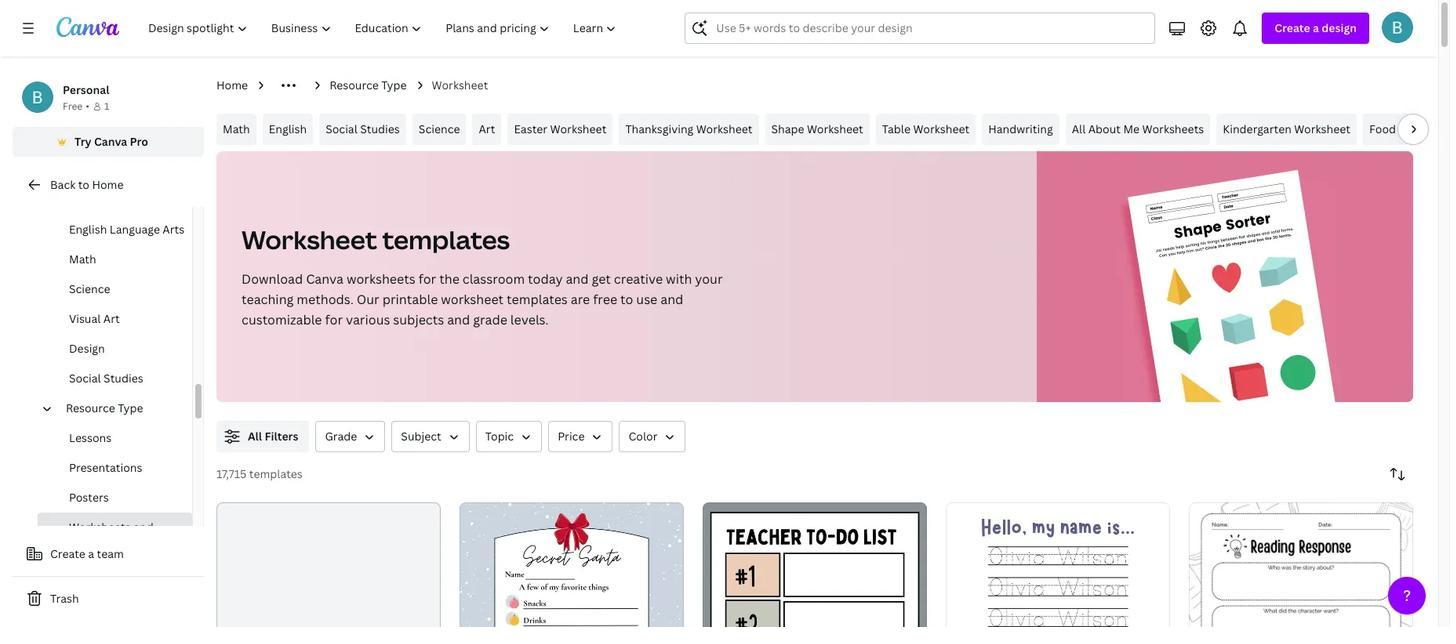 Task type: vqa. For each thing, say whether or not it's contained in the screenshot.
are
yes



Task type: locate. For each thing, give the bounding box(es) containing it.
0 horizontal spatial resource
[[66, 401, 115, 416]]

resource type down top level navigation element
[[330, 78, 407, 93]]

science link
[[412, 114, 466, 145], [38, 275, 192, 304]]

1 horizontal spatial science link
[[412, 114, 466, 145]]

arts
[[163, 222, 185, 237]]

0 vertical spatial math
[[223, 122, 250, 136]]

0 vertical spatial english
[[269, 122, 307, 136]]

type inside button
[[118, 401, 143, 416]]

subject button up english language arts
[[60, 185, 183, 215]]

0 vertical spatial worksheets
[[1143, 122, 1204, 136]]

food workshee link
[[1363, 114, 1450, 145]]

presentations
[[69, 460, 142, 475]]

all left filters
[[248, 429, 262, 444]]

worksheet right table
[[913, 122, 970, 136]]

0 horizontal spatial to
[[78, 177, 89, 192]]

0 horizontal spatial worksheets
[[69, 520, 131, 535]]

templates
[[382, 223, 510, 257], [507, 291, 568, 308], [249, 467, 303, 482]]

presentations link
[[38, 453, 192, 483]]

resource type
[[330, 78, 407, 93], [66, 401, 143, 416]]

0 horizontal spatial science
[[69, 282, 110, 297]]

0 horizontal spatial type
[[118, 401, 143, 416]]

0 horizontal spatial studies
[[104, 371, 143, 386]]

None search field
[[685, 13, 1156, 44]]

canva
[[94, 134, 127, 149], [306, 271, 344, 288]]

resource inside button
[[66, 401, 115, 416]]

0 vertical spatial canva
[[94, 134, 127, 149]]

0 vertical spatial resource
[[330, 78, 379, 93]]

posters
[[69, 490, 109, 505]]

1 horizontal spatial social studies
[[326, 122, 400, 136]]

1 vertical spatial science
[[69, 282, 110, 297]]

0 horizontal spatial math link
[[38, 245, 192, 275]]

templates up levels.
[[507, 291, 568, 308]]

worksheet for thanksgiving worksheet
[[696, 122, 753, 136]]

math
[[223, 122, 250, 136], [69, 252, 96, 267]]

1 vertical spatial science link
[[38, 275, 192, 304]]

1 horizontal spatial type
[[381, 78, 407, 93]]

brad klo image
[[1382, 12, 1414, 43]]

0 horizontal spatial social studies link
[[38, 364, 192, 394]]

0 vertical spatial templates
[[382, 223, 510, 257]]

for
[[419, 271, 436, 288], [325, 311, 343, 329]]

2 vertical spatial templates
[[249, 467, 303, 482]]

worksheets inside worksheets and activities
[[69, 520, 131, 535]]

resource
[[330, 78, 379, 93], [66, 401, 115, 416]]

art left easter
[[479, 122, 495, 136]]

math link down home link
[[217, 114, 256, 145]]

to right the "back"
[[78, 177, 89, 192]]

grade
[[325, 429, 357, 444]]

1 vertical spatial a
[[88, 547, 94, 562]]

1 vertical spatial type
[[118, 401, 143, 416]]

1 vertical spatial create
[[50, 547, 85, 562]]

0 horizontal spatial science link
[[38, 275, 192, 304]]

0 horizontal spatial resource type
[[66, 401, 143, 416]]

0 vertical spatial subject
[[66, 192, 106, 207]]

use
[[636, 291, 658, 308]]

create a team
[[50, 547, 124, 562]]

and
[[566, 271, 589, 288], [661, 291, 684, 308], [447, 311, 470, 329], [133, 520, 154, 535]]

0 vertical spatial social studies
[[326, 122, 400, 136]]

social studies down design 'link'
[[69, 371, 143, 386]]

1 vertical spatial social studies
[[69, 371, 143, 386]]

0 horizontal spatial social studies
[[69, 371, 143, 386]]

create a blank worksheet element
[[217, 503, 441, 628]]

0 horizontal spatial subject
[[66, 192, 106, 207]]

social studies link
[[319, 114, 406, 145], [38, 364, 192, 394]]

art right visual
[[103, 311, 120, 326]]

pro
[[130, 134, 148, 149]]

studies
[[360, 122, 400, 136], [104, 371, 143, 386]]

worksheets
[[347, 271, 416, 288]]

try canva pro
[[75, 134, 148, 149]]

all
[[1072, 122, 1086, 136], [248, 429, 262, 444]]

1 vertical spatial resource type
[[66, 401, 143, 416]]

0 horizontal spatial a
[[88, 547, 94, 562]]

all left about
[[1072, 122, 1086, 136]]

resource down top level navigation element
[[330, 78, 379, 93]]

worksheets and activities
[[69, 520, 154, 552]]

1 horizontal spatial subject button
[[392, 421, 470, 453]]

canva up methods.
[[306, 271, 344, 288]]

all about me worksheets
[[1072, 122, 1204, 136]]

type
[[381, 78, 407, 93], [118, 401, 143, 416]]

1 horizontal spatial english
[[269, 122, 307, 136]]

0 horizontal spatial math
[[69, 252, 96, 267]]

subject for subject button to the bottom
[[401, 429, 441, 444]]

social right "english" link
[[326, 122, 358, 136]]

english for english language arts
[[69, 222, 107, 237]]

1 horizontal spatial home
[[217, 78, 248, 93]]

1
[[104, 100, 109, 113]]

try canva pro button
[[13, 127, 204, 157]]

grade button
[[316, 421, 385, 453]]

0 vertical spatial all
[[1072, 122, 1086, 136]]

canva right try
[[94, 134, 127, 149]]

science up visual art
[[69, 282, 110, 297]]

1 vertical spatial canva
[[306, 271, 344, 288]]

a inside dropdown button
[[1313, 20, 1319, 35]]

social studies right "english" link
[[326, 122, 400, 136]]

english link
[[263, 114, 313, 145]]

worksheets
[[1143, 122, 1204, 136], [69, 520, 131, 535]]

kindergarten worksheet
[[1223, 122, 1351, 136]]

math down home link
[[223, 122, 250, 136]]

worksheet right shape
[[807, 122, 864, 136]]

social studies for the social studies link to the top
[[326, 122, 400, 136]]

type up lessons link
[[118, 401, 143, 416]]

0 vertical spatial art
[[479, 122, 495, 136]]

art
[[479, 122, 495, 136], [103, 311, 120, 326]]

social studies link right "english" link
[[319, 114, 406, 145]]

easter
[[514, 122, 548, 136]]

1 horizontal spatial social studies link
[[319, 114, 406, 145]]

worksheets up activities
[[69, 520, 131, 535]]

0 horizontal spatial home
[[92, 177, 124, 192]]

table
[[882, 122, 911, 136]]

a inside button
[[88, 547, 94, 562]]

1 vertical spatial studies
[[104, 371, 143, 386]]

all inside "link"
[[1072, 122, 1086, 136]]

1 horizontal spatial create
[[1275, 20, 1311, 35]]

1 vertical spatial subject button
[[392, 421, 470, 453]]

design
[[69, 341, 105, 356]]

science link left art 'link'
[[412, 114, 466, 145]]

templates down "all filters"
[[249, 467, 303, 482]]

1 horizontal spatial canva
[[306, 271, 344, 288]]

all inside button
[[248, 429, 262, 444]]

to left use
[[621, 291, 633, 308]]

templates up the
[[382, 223, 510, 257]]

social down design
[[69, 371, 101, 386]]

subject button left topic at the left bottom of page
[[392, 421, 470, 453]]

resource type up lessons link
[[66, 401, 143, 416]]

a left team
[[88, 547, 94, 562]]

back
[[50, 177, 75, 192]]

1 vertical spatial for
[[325, 311, 343, 329]]

0 vertical spatial social
[[326, 122, 358, 136]]

1 vertical spatial subject
[[401, 429, 441, 444]]

0 vertical spatial social studies link
[[319, 114, 406, 145]]

canva for pro
[[94, 134, 127, 149]]

and down with
[[661, 291, 684, 308]]

math link
[[217, 114, 256, 145], [38, 245, 192, 275]]

1 vertical spatial worksheets
[[69, 520, 131, 535]]

1 horizontal spatial to
[[621, 291, 633, 308]]

0 horizontal spatial canva
[[94, 134, 127, 149]]

trash link
[[13, 584, 204, 615]]

and down posters link at the bottom of the page
[[133, 520, 154, 535]]

to inside download canva worksheets for the classroom today and get creative with your teaching methods. our printable worksheet templates are free to use and customizable for various subjects and grade levels.
[[621, 291, 633, 308]]

1 horizontal spatial studies
[[360, 122, 400, 136]]

0 horizontal spatial create
[[50, 547, 85, 562]]

social studies
[[326, 122, 400, 136], [69, 371, 143, 386]]

thanksgiving
[[625, 122, 694, 136]]

0 horizontal spatial all
[[248, 429, 262, 444]]

art inside 'link'
[[479, 122, 495, 136]]

color button
[[619, 421, 686, 453]]

filters
[[265, 429, 298, 444]]

1 horizontal spatial all
[[1072, 122, 1086, 136]]

worksheet for kindergarten worksheet
[[1295, 122, 1351, 136]]

1 horizontal spatial art
[[479, 122, 495, 136]]

0 vertical spatial studies
[[360, 122, 400, 136]]

canva inside 'button'
[[94, 134, 127, 149]]

a for design
[[1313, 20, 1319, 35]]

0 horizontal spatial english
[[69, 222, 107, 237]]

1 vertical spatial art
[[103, 311, 120, 326]]

for down methods.
[[325, 311, 343, 329]]

0 vertical spatial create
[[1275, 20, 1311, 35]]

Sort by button
[[1382, 459, 1414, 490]]

1 horizontal spatial for
[[419, 271, 436, 288]]

1 vertical spatial templates
[[507, 291, 568, 308]]

1 vertical spatial all
[[248, 429, 262, 444]]

english for english
[[269, 122, 307, 136]]

1 horizontal spatial subject
[[401, 429, 441, 444]]

studies for bottom the social studies link
[[104, 371, 143, 386]]

are
[[571, 291, 590, 308]]

today
[[528, 271, 563, 288]]

subject
[[66, 192, 106, 207], [401, 429, 441, 444]]

0 vertical spatial science
[[419, 122, 460, 136]]

a left design
[[1313, 20, 1319, 35]]

0 vertical spatial type
[[381, 78, 407, 93]]

subjects
[[393, 311, 444, 329]]

1 horizontal spatial a
[[1313, 20, 1319, 35]]

workshee
[[1399, 122, 1450, 136]]

visual art
[[69, 311, 120, 326]]

resource up lessons
[[66, 401, 115, 416]]

1 horizontal spatial worksheets
[[1143, 122, 1204, 136]]

1 vertical spatial math
[[69, 252, 96, 267]]

0 vertical spatial math link
[[217, 114, 256, 145]]

create inside create a design dropdown button
[[1275, 20, 1311, 35]]

subject right grade button
[[401, 429, 441, 444]]

free •
[[63, 100, 89, 113]]

canva inside download canva worksheets for the classroom today and get creative with your teaching methods. our printable worksheet templates are free to use and customizable for various subjects and grade levels.
[[306, 271, 344, 288]]

1 vertical spatial resource
[[66, 401, 115, 416]]

0 vertical spatial science link
[[412, 114, 466, 145]]

1 vertical spatial english
[[69, 222, 107, 237]]

0 vertical spatial a
[[1313, 20, 1319, 35]]

try
[[75, 134, 91, 149]]

create
[[1275, 20, 1311, 35], [50, 547, 85, 562]]

social
[[326, 122, 358, 136], [69, 371, 101, 386]]

type down top level navigation element
[[381, 78, 407, 93]]

1 vertical spatial social
[[69, 371, 101, 386]]

math down english language arts link
[[69, 252, 96, 267]]

•
[[86, 100, 89, 113]]

subject up english language arts link
[[66, 192, 106, 207]]

worksheet left shape
[[696, 122, 753, 136]]

thanksgiving worksheet link
[[619, 114, 759, 145]]

create left design
[[1275, 20, 1311, 35]]

kindergarten worksheet link
[[1217, 114, 1357, 145]]

worksheet
[[432, 78, 488, 93], [550, 122, 607, 136], [696, 122, 753, 136], [807, 122, 864, 136], [913, 122, 970, 136], [1295, 122, 1351, 136], [242, 223, 377, 257]]

0 vertical spatial to
[[78, 177, 89, 192]]

1 vertical spatial to
[[621, 291, 633, 308]]

worksheet for table worksheet
[[913, 122, 970, 136]]

0 horizontal spatial subject button
[[60, 185, 183, 215]]

1 horizontal spatial math
[[223, 122, 250, 136]]

team
[[97, 547, 124, 562]]

create left team
[[50, 547, 85, 562]]

worksheets right "me"
[[1143, 122, 1204, 136]]

worksheet right easter
[[550, 122, 607, 136]]

worksheet left food
[[1295, 122, 1351, 136]]

1 horizontal spatial science
[[419, 122, 460, 136]]

for left the
[[419, 271, 436, 288]]

science link up visual art
[[38, 275, 192, 304]]

create inside the create a team button
[[50, 547, 85, 562]]

worksheet up download
[[242, 223, 377, 257]]

1 horizontal spatial resource type
[[330, 78, 407, 93]]

teaching
[[242, 291, 294, 308]]

science left art 'link'
[[419, 122, 460, 136]]

1 vertical spatial math link
[[38, 245, 192, 275]]

0 vertical spatial resource type
[[330, 78, 407, 93]]

0 horizontal spatial social
[[69, 371, 101, 386]]

0 vertical spatial home
[[217, 78, 248, 93]]

math link down english language arts
[[38, 245, 192, 275]]

social studies link down design
[[38, 364, 192, 394]]



Task type: describe. For each thing, give the bounding box(es) containing it.
me
[[1124, 122, 1140, 136]]

science for leftmost science link
[[69, 282, 110, 297]]

home link
[[217, 77, 248, 94]]

create for create a design
[[1275, 20, 1311, 35]]

greyscale playful doodle open-ended reading response questions worksheets image
[[1189, 503, 1414, 628]]

top level navigation element
[[138, 13, 630, 44]]

table worksheet
[[882, 122, 970, 136]]

organic teacher to-do list worksheet image
[[703, 503, 927, 628]]

the
[[439, 271, 460, 288]]

get
[[592, 271, 611, 288]]

1 horizontal spatial social
[[326, 122, 358, 136]]

worksheet up art 'link'
[[432, 78, 488, 93]]

visual art link
[[38, 304, 192, 334]]

templates for 17,715 templates
[[249, 467, 303, 482]]

templates inside download canva worksheets for the classroom today and get creative with your teaching methods. our printable worksheet templates are free to use and customizable for various subjects and grade levels.
[[507, 291, 568, 308]]

levels.
[[511, 311, 549, 329]]

1 horizontal spatial math link
[[217, 114, 256, 145]]

a for team
[[88, 547, 94, 562]]

various
[[346, 311, 390, 329]]

handwriting link
[[982, 114, 1060, 145]]

price button
[[548, 421, 613, 453]]

trash
[[50, 591, 79, 606]]

shape worksheet
[[772, 122, 864, 136]]

shape
[[772, 122, 805, 136]]

worksheets inside "link"
[[1143, 122, 1204, 136]]

activities
[[69, 537, 117, 552]]

food workshee
[[1370, 122, 1450, 136]]

worksheet for easter worksheet
[[550, 122, 607, 136]]

worksheet for shape worksheet
[[807, 122, 864, 136]]

kindergarten
[[1223, 122, 1292, 136]]

design
[[1322, 20, 1357, 35]]

free
[[593, 291, 617, 308]]

lessons
[[69, 431, 112, 446]]

1 horizontal spatial resource
[[330, 78, 379, 93]]

download canva worksheets for the classroom today and get creative with your teaching methods. our printable worksheet templates are free to use and customizable for various subjects and grade levels.
[[242, 271, 723, 329]]

resource type button
[[60, 394, 183, 424]]

art link
[[473, 114, 502, 145]]

classroom
[[463, 271, 525, 288]]

create a design
[[1275, 20, 1357, 35]]

Search search field
[[716, 13, 1146, 43]]

all for all about me worksheets
[[1072, 122, 1086, 136]]

methods.
[[297, 291, 354, 308]]

0 vertical spatial for
[[419, 271, 436, 288]]

0 horizontal spatial for
[[325, 311, 343, 329]]

create a team button
[[13, 539, 204, 570]]

templates for worksheet templates
[[382, 223, 510, 257]]

resource type inside button
[[66, 401, 143, 416]]

all about me worksheets link
[[1066, 114, 1211, 145]]

with
[[666, 271, 692, 288]]

1 vertical spatial home
[[92, 177, 124, 192]]

posters link
[[38, 483, 192, 513]]

1 vertical spatial social studies link
[[38, 364, 192, 394]]

design link
[[38, 334, 192, 364]]

food
[[1370, 122, 1396, 136]]

topic
[[485, 429, 514, 444]]

grade
[[473, 311, 507, 329]]

about
[[1089, 122, 1121, 136]]

social studies for bottom the social studies link
[[69, 371, 143, 386]]

table worksheet link
[[876, 114, 976, 145]]

price
[[558, 429, 585, 444]]

creative
[[614, 271, 663, 288]]

worksheet
[[441, 291, 504, 308]]

free
[[63, 100, 83, 113]]

all for all filters
[[248, 429, 262, 444]]

shape worksheet link
[[765, 114, 870, 145]]

lessons link
[[38, 424, 192, 453]]

easter worksheet
[[514, 122, 607, 136]]

purple illustrative name preschool tracing worksheet image
[[946, 503, 1170, 628]]

subject for top subject button
[[66, 192, 106, 207]]

language
[[110, 222, 160, 237]]

0 vertical spatial subject button
[[60, 185, 183, 215]]

back to home link
[[13, 169, 204, 201]]

color
[[629, 429, 658, 444]]

topic button
[[476, 421, 542, 453]]

back to home
[[50, 177, 124, 192]]

handwriting
[[989, 122, 1053, 136]]

and down worksheet
[[447, 311, 470, 329]]

0 horizontal spatial art
[[103, 311, 120, 326]]

create for create a team
[[50, 547, 85, 562]]

and inside worksheets and activities
[[133, 520, 154, 535]]

english language arts link
[[38, 215, 192, 245]]

thanksgiving worksheet
[[625, 122, 753, 136]]

printable
[[383, 291, 438, 308]]

your
[[695, 271, 723, 288]]

17,715
[[217, 467, 247, 482]]

and up are
[[566, 271, 589, 288]]

all filters button
[[217, 421, 309, 453]]

easter worksheet link
[[508, 114, 613, 145]]

canva for worksheets
[[306, 271, 344, 288]]

english language arts
[[69, 222, 185, 237]]

light blue illustrative secret santa questionnaire worksheet image
[[460, 503, 684, 628]]

personal
[[63, 82, 109, 97]]

customizable
[[242, 311, 322, 329]]

17,715 templates
[[217, 467, 303, 482]]

our
[[357, 291, 379, 308]]

visual
[[69, 311, 101, 326]]

create a design button
[[1262, 13, 1370, 44]]

studies for the social studies link to the top
[[360, 122, 400, 136]]

science for science link to the right
[[419, 122, 460, 136]]

all filters
[[248, 429, 298, 444]]

worksheet templates
[[242, 223, 510, 257]]



